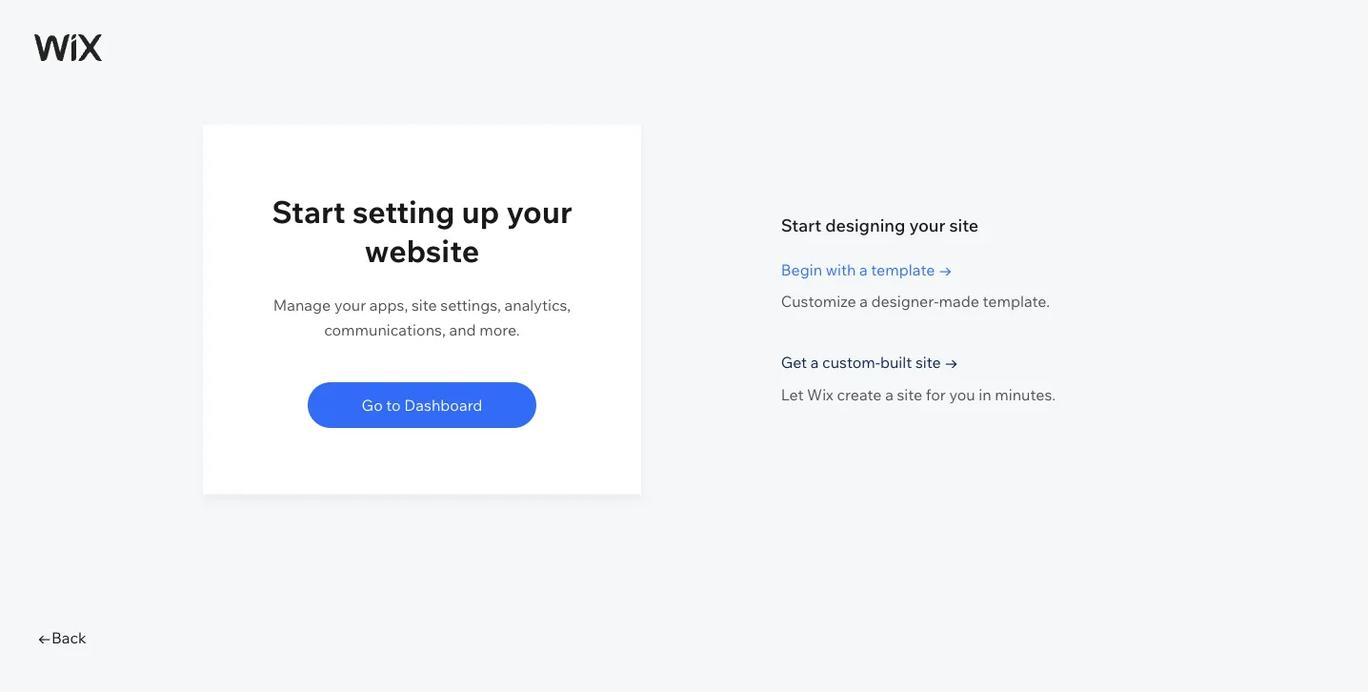 Task type: locate. For each thing, give the bounding box(es) containing it.
→
[[939, 260, 953, 279], [945, 353, 959, 372]]

→ inside the get a custom-built site → button
[[945, 353, 959, 372]]

website
[[365, 231, 480, 270]]

1 horizontal spatial start
[[781, 214, 822, 236]]

site
[[950, 214, 979, 236], [412, 296, 437, 315], [916, 353, 942, 372], [897, 385, 923, 404]]

start designing your site
[[781, 214, 979, 236]]

0 horizontal spatial start
[[272, 192, 346, 230]]

and
[[449, 320, 476, 339]]

←back
[[37, 628, 86, 647]]

template
[[872, 260, 936, 279]]

more.
[[480, 320, 520, 339]]

your left apps,
[[334, 296, 366, 315]]

start up manage
[[272, 192, 346, 230]]

create
[[837, 385, 882, 404]]

wix
[[807, 385, 834, 404]]

in
[[979, 385, 992, 404]]

start for start setting up your website
[[272, 192, 346, 230]]

begin with a template → button
[[781, 249, 1064, 289]]

a right with
[[860, 260, 868, 279]]

begin with a template →
[[781, 260, 953, 279]]

1 vertical spatial →
[[945, 353, 959, 372]]

wix image
[[34, 34, 102, 61], [34, 34, 102, 61]]

dashboard
[[404, 395, 483, 414]]

for
[[926, 385, 946, 404]]

site right built
[[916, 353, 942, 372]]

your inside manage your apps, site settings, analytics, communications, and more.
[[334, 296, 366, 315]]

site right apps,
[[412, 296, 437, 315]]

get a custom-built site → button
[[781, 342, 1064, 382]]

your right up
[[507, 192, 573, 230]]

0 horizontal spatial your
[[334, 296, 366, 315]]

start inside start setting up your website
[[272, 192, 346, 230]]

2 horizontal spatial your
[[910, 214, 946, 236]]

let
[[781, 385, 804, 404]]

1 horizontal spatial your
[[507, 192, 573, 230]]

0 vertical spatial →
[[939, 260, 953, 279]]

a
[[860, 260, 868, 279], [860, 292, 868, 311], [811, 353, 819, 372], [886, 385, 894, 404]]

your up begin with a template → button
[[910, 214, 946, 236]]

go to dashboard button
[[308, 382, 537, 428]]

→ up you
[[945, 353, 959, 372]]

to
[[386, 395, 401, 414]]

start up begin
[[781, 214, 822, 236]]

built
[[881, 353, 913, 372]]

you
[[950, 385, 976, 404]]

a right create
[[886, 385, 894, 404]]

customize
[[781, 292, 857, 311]]

with
[[826, 260, 856, 279]]

your
[[507, 192, 573, 230], [910, 214, 946, 236], [334, 296, 366, 315]]

go to dashboard
[[362, 395, 483, 414]]

start
[[272, 192, 346, 230], [781, 214, 822, 236]]

→ up made
[[939, 260, 953, 279]]

template.
[[983, 292, 1051, 311]]



Task type: describe. For each thing, give the bounding box(es) containing it.
communications,
[[324, 320, 446, 339]]

apps,
[[370, 296, 408, 315]]

minutes.
[[995, 385, 1056, 404]]

begin
[[781, 260, 823, 279]]

site up begin with a template → button
[[950, 214, 979, 236]]

settings,
[[441, 296, 501, 315]]

site inside manage your apps, site settings, analytics, communications, and more.
[[412, 296, 437, 315]]

your inside start setting up your website
[[507, 192, 573, 230]]

←back button
[[23, 617, 175, 658]]

site left for
[[897, 385, 923, 404]]

start for start designing your site
[[781, 214, 822, 236]]

a down begin with a template →
[[860, 292, 868, 311]]

made
[[939, 292, 980, 311]]

manage
[[273, 296, 331, 315]]

get
[[781, 353, 808, 372]]

manage your apps, site settings, analytics, communications, and more.
[[273, 296, 571, 339]]

designer-
[[872, 292, 939, 311]]

analytics,
[[505, 296, 571, 315]]

get a custom-built site →
[[781, 353, 959, 372]]

→ inside begin with a template → button
[[939, 260, 953, 279]]

site inside button
[[916, 353, 942, 372]]

let wix create a site for you in minutes.
[[781, 385, 1056, 404]]

customize a designer-made template.
[[781, 292, 1051, 311]]

up
[[462, 192, 500, 230]]

a right get
[[811, 353, 819, 372]]

custom-
[[823, 353, 881, 372]]

go
[[362, 395, 383, 414]]

designing
[[826, 214, 906, 236]]

setting
[[353, 192, 455, 230]]

start setting up your website
[[272, 192, 573, 270]]



Task type: vqa. For each thing, say whether or not it's contained in the screenshot.
live
no



